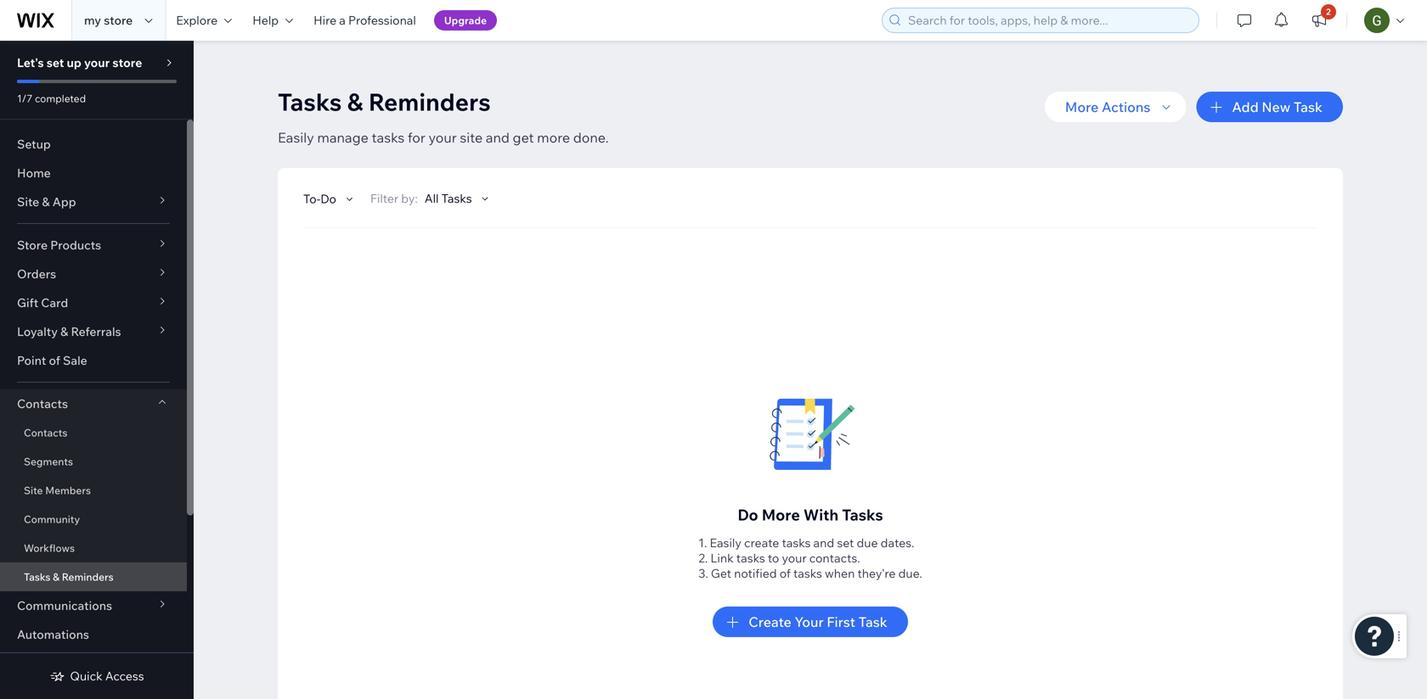 Task type: describe. For each thing, give the bounding box(es) containing it.
3.
[[698, 567, 708, 581]]

1 horizontal spatial tasks & reminders
[[278, 87, 491, 117]]

for
[[408, 129, 425, 146]]

setup link
[[0, 130, 187, 159]]

they're
[[857, 567, 896, 581]]

home
[[17, 166, 51, 181]]

setup
[[17, 137, 51, 152]]

of inside sidebar 'element'
[[49, 353, 60, 368]]

1. easily create tasks and set due dates. 2. link tasks to your contacts. 3. get notified of tasks when they're due.
[[698, 536, 922, 581]]

to-do
[[303, 191, 336, 206]]

store inside sidebar 'element'
[[112, 55, 142, 70]]

all
[[425, 191, 439, 206]]

site members
[[24, 485, 91, 497]]

community link
[[0, 505, 187, 534]]

loyalty & referrals
[[17, 324, 121, 339]]

1/7
[[17, 92, 33, 105]]

all tasks button
[[425, 191, 492, 206]]

point of sale
[[17, 353, 87, 368]]

add
[[1232, 99, 1259, 116]]

completed
[[35, 92, 86, 105]]

hire a professional link
[[303, 0, 426, 41]]

point
[[17, 353, 46, 368]]

reminders inside sidebar 'element'
[[62, 571, 114, 584]]

dates.
[[881, 536, 914, 551]]

hire
[[314, 13, 336, 28]]

do inside to-do button
[[320, 191, 336, 206]]

& up manage in the left of the page
[[347, 87, 363, 117]]

due.
[[898, 567, 922, 581]]

create
[[744, 536, 779, 551]]

orders button
[[0, 260, 187, 289]]

hire a professional
[[314, 13, 416, 28]]

segments link
[[0, 448, 187, 477]]

all tasks
[[425, 191, 472, 206]]

with
[[803, 506, 839, 525]]

filter
[[370, 191, 399, 206]]

site
[[460, 129, 483, 146]]

point of sale link
[[0, 347, 187, 375]]

access
[[105, 669, 144, 684]]

tasks up manage in the left of the page
[[278, 87, 342, 117]]

2 button
[[1300, 0, 1338, 41]]

sidebar element
[[0, 41, 194, 700]]

tasks inside button
[[441, 191, 472, 206]]

first
[[827, 614, 855, 631]]

get
[[513, 129, 534, 146]]

store products
[[17, 238, 101, 253]]

due
[[857, 536, 878, 551]]

tasks & reminders link
[[0, 563, 187, 592]]

site members link
[[0, 477, 187, 505]]

set inside 1. easily create tasks and set due dates. 2. link tasks to your contacts. 3. get notified of tasks when they're due.
[[837, 536, 854, 551]]

quick
[[70, 669, 103, 684]]

when
[[825, 567, 855, 581]]

my store
[[84, 13, 133, 28]]

1 horizontal spatial reminders
[[368, 87, 491, 117]]

store
[[17, 238, 48, 253]]

create
[[749, 614, 791, 631]]

0 horizontal spatial easily
[[278, 129, 314, 146]]

easily manage tasks for your site and get more done.
[[278, 129, 609, 146]]

referrals
[[71, 324, 121, 339]]

get
[[711, 567, 731, 581]]

a
[[339, 13, 346, 28]]

upgrade
[[444, 14, 487, 27]]

to-do button
[[303, 191, 357, 207]]

more actions
[[1065, 99, 1150, 116]]

more inside button
[[1065, 99, 1099, 116]]

site for site & app
[[17, 195, 39, 209]]

gift card
[[17, 296, 68, 310]]

app
[[52, 195, 76, 209]]

tasks left the for
[[372, 129, 405, 146]]

1 horizontal spatial do
[[738, 506, 758, 525]]

notified
[[734, 567, 777, 581]]

let's
[[17, 55, 44, 70]]

easily inside 1. easily create tasks and set due dates. 2. link tasks to your contacts. 3. get notified of tasks when they're due.
[[710, 536, 741, 551]]

your inside sidebar 'element'
[[84, 55, 110, 70]]

sale
[[63, 353, 87, 368]]

do more with tasks
[[738, 506, 883, 525]]

contacts link
[[0, 419, 187, 448]]

tasks up the notified
[[736, 551, 765, 566]]

1/7 completed
[[17, 92, 86, 105]]

professional
[[348, 13, 416, 28]]

my
[[84, 13, 101, 28]]

0 vertical spatial store
[[104, 13, 133, 28]]

communications
[[17, 599, 112, 614]]

to
[[768, 551, 779, 566]]



Task type: locate. For each thing, give the bounding box(es) containing it.
set up the contacts.
[[837, 536, 854, 551]]

and up the contacts.
[[813, 536, 834, 551]]

card
[[41, 296, 68, 310]]

1 vertical spatial reminders
[[62, 571, 114, 584]]

site
[[17, 195, 39, 209], [24, 485, 43, 497]]

1 vertical spatial do
[[738, 506, 758, 525]]

help button
[[242, 0, 303, 41]]

tasks
[[372, 129, 405, 146], [782, 536, 811, 551], [736, 551, 765, 566], [793, 567, 822, 581]]

more
[[537, 129, 570, 146]]

2 vertical spatial your
[[782, 551, 807, 566]]

store right my
[[104, 13, 133, 28]]

0 vertical spatial and
[[486, 129, 510, 146]]

workflows link
[[0, 534, 187, 563]]

0 vertical spatial do
[[320, 191, 336, 206]]

your right 'to'
[[782, 551, 807, 566]]

easily left manage in the left of the page
[[278, 129, 314, 146]]

2 horizontal spatial your
[[782, 551, 807, 566]]

your right the for
[[428, 129, 457, 146]]

products
[[50, 238, 101, 253]]

actions
[[1102, 99, 1150, 116]]

and inside 1. easily create tasks and set due dates. 2. link tasks to your contacts. 3. get notified of tasks when they're due.
[[813, 536, 834, 551]]

contacts.
[[809, 551, 860, 566]]

0 vertical spatial more
[[1065, 99, 1099, 116]]

do up create
[[738, 506, 758, 525]]

contacts for contacts 'link'
[[24, 427, 67, 440]]

link
[[710, 551, 734, 566]]

0 vertical spatial task
[[1294, 99, 1323, 116]]

1 horizontal spatial your
[[428, 129, 457, 146]]

contacts
[[17, 397, 68, 412], [24, 427, 67, 440]]

your
[[84, 55, 110, 70], [428, 129, 457, 146], [782, 551, 807, 566]]

0 horizontal spatial more
[[762, 506, 800, 525]]

of
[[49, 353, 60, 368], [780, 567, 791, 581]]

of left sale
[[49, 353, 60, 368]]

tasks down the contacts.
[[793, 567, 822, 581]]

create your first task
[[749, 614, 887, 631]]

gift
[[17, 296, 38, 310]]

0 vertical spatial site
[[17, 195, 39, 209]]

0 horizontal spatial your
[[84, 55, 110, 70]]

help
[[252, 13, 279, 28]]

1 horizontal spatial of
[[780, 567, 791, 581]]

reminders down workflows link
[[62, 571, 114, 584]]

more up create
[[762, 506, 800, 525]]

contacts down 'point of sale'
[[17, 397, 68, 412]]

automations link
[[0, 621, 187, 650]]

add new task button
[[1196, 92, 1343, 122]]

contacts for contacts popup button
[[17, 397, 68, 412]]

0 vertical spatial tasks & reminders
[[278, 87, 491, 117]]

1 vertical spatial more
[[762, 506, 800, 525]]

& for site & app popup button
[[42, 195, 50, 209]]

set left up
[[46, 55, 64, 70]]

store products button
[[0, 231, 187, 260]]

1 vertical spatial task
[[858, 614, 887, 631]]

communications button
[[0, 592, 187, 621]]

site for site members
[[24, 485, 43, 497]]

set inside sidebar 'element'
[[46, 55, 64, 70]]

done.
[[573, 129, 609, 146]]

reminders up the for
[[368, 87, 491, 117]]

&
[[347, 87, 363, 117], [42, 195, 50, 209], [60, 324, 68, 339], [53, 571, 59, 584]]

filter by:
[[370, 191, 418, 206]]

1 vertical spatial easily
[[710, 536, 741, 551]]

task right new
[[1294, 99, 1323, 116]]

site down home
[[17, 195, 39, 209]]

contacts up segments
[[24, 427, 67, 440]]

tasks inside sidebar 'element'
[[24, 571, 50, 584]]

site & app button
[[0, 188, 187, 217]]

more left the actions
[[1065, 99, 1099, 116]]

and left the get
[[486, 129, 510, 146]]

create your first task button
[[713, 607, 908, 638]]

& down workflows
[[53, 571, 59, 584]]

store down my store
[[112, 55, 142, 70]]

0 vertical spatial your
[[84, 55, 110, 70]]

1 vertical spatial site
[[24, 485, 43, 497]]

2.
[[698, 551, 708, 566]]

0 horizontal spatial reminders
[[62, 571, 114, 584]]

workflows
[[24, 542, 75, 555]]

more actions button
[[1045, 92, 1186, 122]]

of right the notified
[[780, 567, 791, 581]]

1 horizontal spatial more
[[1065, 99, 1099, 116]]

0 horizontal spatial of
[[49, 353, 60, 368]]

easily
[[278, 129, 314, 146], [710, 536, 741, 551]]

1 horizontal spatial set
[[837, 536, 854, 551]]

loyalty
[[17, 324, 58, 339]]

task right first
[[858, 614, 887, 631]]

add new task
[[1232, 99, 1323, 116]]

1.
[[698, 536, 707, 551]]

0 vertical spatial contacts
[[17, 397, 68, 412]]

0 horizontal spatial do
[[320, 191, 336, 206]]

1 vertical spatial and
[[813, 536, 834, 551]]

upgrade button
[[434, 10, 497, 31]]

task
[[1294, 99, 1323, 116], [858, 614, 887, 631]]

and
[[486, 129, 510, 146], [813, 536, 834, 551]]

quick access button
[[50, 669, 144, 685]]

1 horizontal spatial and
[[813, 536, 834, 551]]

& for loyalty & referrals popup button
[[60, 324, 68, 339]]

automations
[[17, 628, 89, 643]]

site & app
[[17, 195, 76, 209]]

gift card button
[[0, 289, 187, 318]]

0 vertical spatial easily
[[278, 129, 314, 146]]

tasks right all at top left
[[441, 191, 472, 206]]

do left filter at the top of the page
[[320, 191, 336, 206]]

contacts inside 'link'
[[24, 427, 67, 440]]

explore
[[176, 13, 218, 28]]

1 vertical spatial contacts
[[24, 427, 67, 440]]

0 horizontal spatial set
[[46, 55, 64, 70]]

your right up
[[84, 55, 110, 70]]

your
[[795, 614, 824, 631]]

1 vertical spatial of
[[780, 567, 791, 581]]

0 vertical spatial reminders
[[368, 87, 491, 117]]

0 horizontal spatial task
[[858, 614, 887, 631]]

to-
[[303, 191, 320, 206]]

tasks & reminders up the for
[[278, 87, 491, 117]]

tasks down workflows
[[24, 571, 50, 584]]

quick access
[[70, 669, 144, 684]]

loyalty & referrals button
[[0, 318, 187, 347]]

up
[[67, 55, 81, 70]]

tasks & reminders
[[278, 87, 491, 117], [24, 571, 114, 584]]

1 vertical spatial your
[[428, 129, 457, 146]]

& for tasks & reminders link
[[53, 571, 59, 584]]

0 horizontal spatial and
[[486, 129, 510, 146]]

of inside 1. easily create tasks and set due dates. 2. link tasks to your contacts. 3. get notified of tasks when they're due.
[[780, 567, 791, 581]]

tasks up 'due'
[[842, 506, 883, 525]]

0 vertical spatial of
[[49, 353, 60, 368]]

tasks & reminders inside sidebar 'element'
[[24, 571, 114, 584]]

segments
[[24, 456, 73, 468]]

tasks & reminders up communications
[[24, 571, 114, 584]]

let's set up your store
[[17, 55, 142, 70]]

1 vertical spatial tasks & reminders
[[24, 571, 114, 584]]

tasks down do more with tasks
[[782, 536, 811, 551]]

& left app
[[42, 195, 50, 209]]

site inside popup button
[[17, 195, 39, 209]]

manage
[[317, 129, 369, 146]]

1 vertical spatial store
[[112, 55, 142, 70]]

reminders
[[368, 87, 491, 117], [62, 571, 114, 584]]

1 vertical spatial set
[[837, 536, 854, 551]]

home link
[[0, 159, 187, 188]]

0 vertical spatial set
[[46, 55, 64, 70]]

orders
[[17, 267, 56, 282]]

by:
[[401, 191, 418, 206]]

2
[[1326, 6, 1331, 17]]

& right loyalty
[[60, 324, 68, 339]]

0 horizontal spatial tasks & reminders
[[24, 571, 114, 584]]

easily up link on the bottom of page
[[710, 536, 741, 551]]

your inside 1. easily create tasks and set due dates. 2. link tasks to your contacts. 3. get notified of tasks when they're due.
[[782, 551, 807, 566]]

more
[[1065, 99, 1099, 116], [762, 506, 800, 525]]

site down segments
[[24, 485, 43, 497]]

1 horizontal spatial task
[[1294, 99, 1323, 116]]

contacts inside popup button
[[17, 397, 68, 412]]

community
[[24, 513, 80, 526]]

Search for tools, apps, help & more... field
[[903, 8, 1193, 32]]

contacts button
[[0, 390, 187, 419]]

1 horizontal spatial easily
[[710, 536, 741, 551]]

new
[[1262, 99, 1290, 116]]

members
[[45, 485, 91, 497]]



Task type: vqa. For each thing, say whether or not it's contained in the screenshot.
Add Phone button
no



